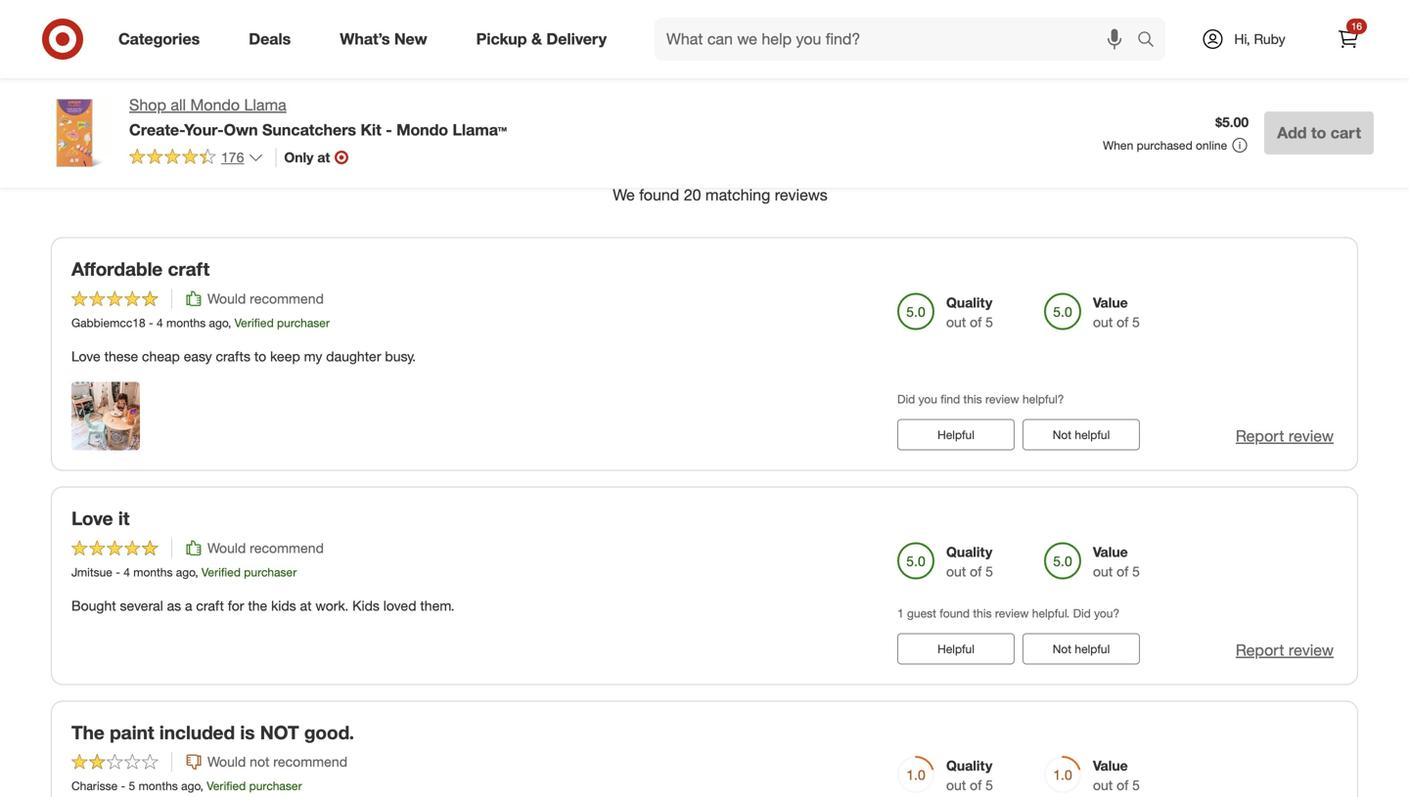 Task type: vqa. For each thing, say whether or not it's contained in the screenshot.
Controller
no



Task type: locate. For each thing, give the bounding box(es) containing it.
with photos
[[1229, 97, 1313, 117]]

helpful
[[1075, 428, 1110, 442], [1075, 642, 1110, 657]]

quality out of 5
[[946, 294, 993, 331], [946, 543, 993, 580], [946, 758, 993, 794]]

verified down the paint included is not good.
[[207, 779, 246, 794]]

easy
[[184, 348, 212, 365]]

create-
[[129, 120, 184, 139]]

helpful button down the find
[[897, 419, 1015, 451]]

a right the as
[[185, 597, 192, 614]]

helpful down the find
[[938, 428, 975, 442]]

loved
[[383, 597, 416, 614]]

purchased
[[1137, 138, 1193, 153]]

0 vertical spatial ago
[[209, 316, 228, 330]]

a right write
[[697, 28, 704, 43]]

not helpful down you?
[[1053, 642, 1110, 657]]

1 vertical spatial helpful
[[938, 642, 975, 657]]

2 vertical spatial recommend
[[273, 754, 347, 771]]

1 vertical spatial love
[[71, 507, 113, 530]]

at right kids
[[300, 597, 312, 614]]

value for affordable craft
[[1093, 294, 1128, 311]]

2 not helpful button from the top
[[1023, 634, 1140, 665]]

image of create-your-own suncatchers kit - mondo llama™ image
[[35, 94, 114, 172]]

would up 'jmitsue - 4 months ago , verified purchaser'
[[207, 539, 246, 557]]

matching
[[705, 185, 770, 204]]

would down the paint included is not good.
[[207, 754, 246, 771]]

1 quality from the top
[[946, 294, 993, 311]]

ago up crafts
[[209, 316, 228, 330]]

2 vertical spatial quality out of 5
[[946, 758, 993, 794]]

1 horizontal spatial at
[[317, 149, 330, 166]]

1 vertical spatial 4
[[124, 565, 130, 580]]

1 horizontal spatial found
[[940, 606, 970, 621]]

months up "several"
[[133, 565, 173, 580]]

verified for craft
[[234, 316, 274, 330]]

2 helpful from the top
[[1075, 642, 1110, 657]]

we
[[613, 185, 635, 204]]

0 horizontal spatial found
[[639, 185, 679, 204]]

love for love it
[[71, 507, 113, 530]]

not helpful down helpful?
[[1053, 428, 1110, 442]]

found
[[639, 185, 679, 204], [940, 606, 970, 621]]

1 report review button from the top
[[1236, 425, 1334, 448]]

1 vertical spatial months
[[133, 565, 173, 580]]

2 quality from the top
[[946, 543, 993, 561]]

this right the find
[[963, 392, 982, 406]]

purchaser up my
[[277, 316, 330, 330]]

1 vertical spatial quality
[[946, 543, 993, 561]]

- right the charisse
[[121, 779, 125, 794]]

1 vertical spatial not
[[1053, 642, 1072, 657]]

2 value from the top
[[1093, 543, 1128, 561]]

0 horizontal spatial mondo
[[190, 95, 240, 114]]

1 vertical spatial value
[[1093, 543, 1128, 561]]

1 vertical spatial report review button
[[1236, 639, 1334, 662]]

not for love it
[[1053, 642, 1072, 657]]

this
[[963, 392, 982, 406], [973, 606, 992, 621]]

mondo up your-
[[190, 95, 240, 114]]

1 vertical spatial value out of 5
[[1093, 543, 1140, 580]]

1 vertical spatial quality out of 5
[[946, 543, 993, 580]]

2 value out of 5 from the top
[[1093, 543, 1140, 580]]

verified for paint
[[207, 779, 246, 794]]

1 vertical spatial not helpful button
[[1023, 634, 1140, 665]]

- up cheap
[[149, 316, 153, 330]]

when purchased online
[[1103, 138, 1227, 153]]

1 vertical spatial recommend
[[250, 539, 324, 557]]

0 vertical spatial found
[[639, 185, 679, 204]]

not helpful
[[1053, 428, 1110, 442], [1053, 642, 1110, 657]]

2 not from the top
[[1053, 642, 1072, 657]]

1 vertical spatial purchaser
[[244, 565, 297, 580]]

cheap
[[142, 348, 180, 365]]

1 vertical spatial report
[[1236, 641, 1284, 660]]

0 vertical spatial recommend
[[250, 290, 324, 307]]

16
[[1351, 20, 1362, 32]]

to left keep at top left
[[254, 348, 266, 365]]

your-
[[184, 120, 224, 139]]

my
[[304, 348, 322, 365]]

ago up the as
[[176, 565, 195, 580]]

1 horizontal spatial 4
[[157, 316, 163, 330]]

would recommend up bought several as a craft for the kids at work. kids loved them.
[[207, 539, 324, 557]]

- right jmitsue
[[116, 565, 120, 580]]

did left you?
[[1073, 606, 1091, 621]]

0 vertical spatial love
[[71, 348, 100, 365]]

mondo right kit
[[396, 120, 448, 139]]

recommend up keep at top left
[[250, 290, 324, 307]]

categories link
[[102, 18, 224, 61]]

to right add
[[1311, 123, 1326, 142]]

verified up for
[[201, 565, 241, 580]]

out
[[946, 314, 966, 331], [1093, 314, 1113, 331], [946, 563, 966, 580], [1093, 563, 1113, 580], [946, 777, 966, 794], [1093, 777, 1113, 794]]

1 vertical spatial this
[[973, 606, 992, 621]]

purchaser
[[277, 316, 330, 330], [244, 565, 297, 580], [249, 779, 302, 794]]

0 vertical spatial value
[[1093, 294, 1128, 311]]

0 horizontal spatial did
[[897, 392, 915, 406]]

love left it
[[71, 507, 113, 530]]

gabbiemcc18 - 4 months ago , verified purchaser
[[71, 316, 330, 330]]

0 vertical spatial a
[[697, 28, 704, 43]]

1 vertical spatial did
[[1073, 606, 1091, 621]]

0 vertical spatial did
[[897, 392, 915, 406]]

categories
[[118, 29, 200, 49]]

0 vertical spatial quality
[[946, 294, 993, 311]]

4 up cheap
[[157, 316, 163, 330]]

, for craft
[[228, 316, 231, 330]]

-
[[386, 120, 392, 139], [149, 316, 153, 330], [116, 565, 120, 580], [121, 779, 125, 794]]

helpful button down guest
[[897, 634, 1015, 665]]

love left "these"
[[71, 348, 100, 365]]

would recommend
[[207, 290, 324, 307], [207, 539, 324, 557]]

0 vertical spatial to
[[1311, 123, 1326, 142]]

0 vertical spatial 4
[[157, 316, 163, 330]]

0 vertical spatial helpful
[[1075, 428, 1110, 442]]

this right guest
[[973, 606, 992, 621]]

at
[[317, 149, 330, 166], [300, 597, 312, 614]]

0 horizontal spatial ,
[[195, 565, 198, 580]]

1 vertical spatial helpful button
[[897, 634, 1015, 665]]

value out of 5 for affordable craft
[[1093, 294, 1140, 331]]

1 vertical spatial would recommend
[[207, 539, 324, 557]]

176
[[221, 149, 244, 166]]

would recommend up keep at top left
[[207, 290, 324, 307]]

would recommend for affordable craft
[[207, 290, 324, 307]]

to
[[1311, 123, 1326, 142], [254, 348, 266, 365]]

several
[[120, 597, 163, 614]]

it
[[118, 507, 130, 530]]

months down "paint"
[[139, 779, 178, 794]]

deals
[[249, 29, 291, 49]]

to inside button
[[1311, 123, 1326, 142]]

this for craft
[[963, 392, 982, 406]]

months for craft
[[166, 316, 206, 330]]

purchaser for the paint included is not good.
[[249, 779, 302, 794]]

quality
[[946, 294, 993, 311], [946, 543, 993, 561], [946, 758, 993, 775]]

keep
[[270, 348, 300, 365]]

1 vertical spatial to
[[254, 348, 266, 365]]

2 quality out of 5 from the top
[[946, 543, 993, 580]]

llama™
[[453, 120, 507, 139]]

4
[[157, 316, 163, 330], [124, 565, 130, 580]]

1 horizontal spatial a
[[697, 28, 704, 43]]

- right kit
[[386, 120, 392, 139]]

value out of 5
[[1093, 294, 1140, 331], [1093, 543, 1140, 580], [1093, 758, 1140, 794]]

1 horizontal spatial mondo
[[396, 120, 448, 139]]

report
[[1236, 427, 1284, 446], [1236, 641, 1284, 660]]

report review button
[[1236, 425, 1334, 448], [1236, 639, 1334, 662]]

0 vertical spatial months
[[166, 316, 206, 330]]

did left the you
[[897, 392, 915, 406]]

0 vertical spatial would
[[207, 290, 246, 307]]

1 value out of 5 from the top
[[1093, 294, 1140, 331]]

0 vertical spatial this
[[963, 392, 982, 406]]

for
[[228, 597, 244, 614]]

helpful for affordable craft
[[1075, 428, 1110, 442]]

0 vertical spatial report
[[1236, 427, 1284, 446]]

1 vertical spatial would
[[207, 539, 246, 557]]

purchaser down "would not recommend"
[[249, 779, 302, 794]]

recommend
[[250, 290, 324, 307], [250, 539, 324, 557], [273, 754, 347, 771]]

purchaser up bought several as a craft for the kids at work. kids loved them.
[[244, 565, 297, 580]]

0 vertical spatial report review button
[[1236, 425, 1334, 448]]

0 vertical spatial not
[[1053, 428, 1072, 442]]

2 horizontal spatial ,
[[228, 316, 231, 330]]

0 vertical spatial ,
[[228, 316, 231, 330]]

review inside "button"
[[707, 28, 744, 43]]

4 right jmitsue
[[124, 565, 130, 580]]

own
[[224, 120, 258, 139]]

3 would from the top
[[207, 754, 246, 771]]

1 not helpful from the top
[[1053, 428, 1110, 442]]

would for paint
[[207, 754, 246, 771]]

of
[[970, 314, 982, 331], [1117, 314, 1129, 331], [970, 563, 982, 580], [1117, 563, 1129, 580], [970, 777, 982, 794], [1117, 777, 1129, 794]]

search button
[[1128, 18, 1175, 65]]

found right guest
[[940, 606, 970, 621]]

2 would from the top
[[207, 539, 246, 557]]

1 not from the top
[[1053, 428, 1072, 442]]

2 report review button from the top
[[1236, 639, 1334, 662]]

1 quality out of 5 from the top
[[946, 294, 993, 331]]

months up easy
[[166, 316, 206, 330]]

1 value from the top
[[1093, 294, 1128, 311]]

0 vertical spatial purchaser
[[277, 316, 330, 330]]

1 not helpful button from the top
[[1023, 419, 1140, 451]]

2 vertical spatial ,
[[200, 779, 203, 794]]

1 love from the top
[[71, 348, 100, 365]]

not helpful for it
[[1053, 642, 1110, 657]]

1 vertical spatial mondo
[[396, 120, 448, 139]]

affordable craft
[[71, 258, 210, 281]]

1 report from the top
[[1236, 427, 1284, 446]]

2 vertical spatial purchaser
[[249, 779, 302, 794]]

would for it
[[207, 539, 246, 557]]

0 vertical spatial quality out of 5
[[946, 294, 993, 331]]

0 vertical spatial would recommend
[[207, 290, 324, 307]]

months
[[166, 316, 206, 330], [133, 565, 173, 580], [139, 779, 178, 794]]

not down helpful.
[[1053, 642, 1072, 657]]

not
[[1053, 428, 1072, 442], [1053, 642, 1072, 657]]

review
[[707, 28, 744, 43], [985, 392, 1019, 406], [1289, 427, 1334, 446], [995, 606, 1029, 621], [1289, 641, 1334, 660]]

1 vertical spatial at
[[300, 597, 312, 614]]

helpful down 1 guest found this review helpful. did you?
[[938, 642, 975, 657]]

0 vertical spatial value out of 5
[[1093, 294, 1140, 331]]

found left 20
[[639, 185, 679, 204]]

verified purchases
[[1229, 124, 1358, 143]]

2 vertical spatial ago
[[181, 779, 200, 794]]

craft left for
[[196, 597, 224, 614]]

1 horizontal spatial ,
[[200, 779, 203, 794]]

1 vertical spatial report review
[[1236, 641, 1334, 660]]

love it
[[71, 507, 130, 530]]

1 vertical spatial ago
[[176, 565, 195, 580]]

1 vertical spatial helpful
[[1075, 642, 1110, 657]]

0 vertical spatial report review
[[1236, 427, 1334, 446]]

would up gabbiemcc18 - 4 months ago , verified purchaser
[[207, 290, 246, 307]]

ago down included
[[181, 779, 200, 794]]

1 horizontal spatial to
[[1311, 123, 1326, 142]]

2 vertical spatial value
[[1093, 758, 1128, 775]]

ago
[[209, 316, 228, 330], [176, 565, 195, 580], [181, 779, 200, 794]]

2 vertical spatial value out of 5
[[1093, 758, 1140, 794]]

hi,
[[1234, 30, 1250, 47]]

Verified purchases checkbox
[[1201, 124, 1221, 143]]

bought several as a craft for the kids at work. kids loved them.
[[71, 597, 455, 614]]

not down helpful?
[[1053, 428, 1072, 442]]

0 horizontal spatial at
[[300, 597, 312, 614]]

shop
[[129, 95, 166, 114]]

1 report review from the top
[[1236, 427, 1334, 446]]

would for craft
[[207, 290, 246, 307]]

$5.00
[[1215, 114, 1249, 131]]

months for paint
[[139, 779, 178, 794]]

recommend up kids
[[250, 539, 324, 557]]

recommend down good.
[[273, 754, 347, 771]]

1 vertical spatial a
[[185, 597, 192, 614]]

0 horizontal spatial 4
[[124, 565, 130, 580]]

2 report review from the top
[[1236, 641, 1334, 660]]

2 report from the top
[[1236, 641, 1284, 660]]

helpful button for affordable craft
[[897, 419, 1015, 451]]

1 vertical spatial not helpful
[[1053, 642, 1110, 657]]

2 would recommend from the top
[[207, 539, 324, 557]]

1 vertical spatial ,
[[195, 565, 198, 580]]

1 helpful from the top
[[1075, 428, 1110, 442]]

2 love from the top
[[71, 507, 113, 530]]

not for affordable craft
[[1053, 428, 1072, 442]]

2 vertical spatial would
[[207, 754, 246, 771]]

at right 'only'
[[317, 149, 330, 166]]

,
[[228, 316, 231, 330], [195, 565, 198, 580], [200, 779, 203, 794]]

, for paint
[[200, 779, 203, 794]]

1 would recommend from the top
[[207, 290, 324, 307]]

2 vertical spatial months
[[139, 779, 178, 794]]

0 vertical spatial helpful button
[[897, 419, 1015, 451]]

1 helpful button from the top
[[897, 419, 1015, 451]]

1 vertical spatial craft
[[196, 597, 224, 614]]

these
[[104, 348, 138, 365]]

1 helpful from the top
[[938, 428, 975, 442]]

helpful for it
[[938, 642, 975, 657]]

charisse
[[71, 779, 118, 794]]

included
[[159, 722, 235, 744]]

not helpful button
[[1023, 419, 1140, 451], [1023, 634, 1140, 665]]

0 vertical spatial not helpful button
[[1023, 419, 1140, 451]]

helpful button for love it
[[897, 634, 1015, 665]]

2 helpful button from the top
[[897, 634, 1015, 665]]

2 helpful from the top
[[938, 642, 975, 657]]

1 would from the top
[[207, 290, 246, 307]]

helpful
[[938, 428, 975, 442], [938, 642, 975, 657]]

not helpful button for craft
[[1023, 419, 1140, 451]]

ago for it
[[176, 565, 195, 580]]

- for it
[[116, 565, 120, 580]]

0 horizontal spatial a
[[185, 597, 192, 614]]

love for love these cheap easy crafts to keep my daughter busy.
[[71, 348, 100, 365]]

craft up gabbiemcc18 - 4 months ago , verified purchaser
[[168, 258, 210, 281]]

1 vertical spatial found
[[940, 606, 970, 621]]

0 vertical spatial helpful
[[938, 428, 975, 442]]

2 not helpful from the top
[[1053, 642, 1110, 657]]

as
[[167, 597, 181, 614]]

not helpful button down helpful?
[[1023, 419, 1140, 451]]

2 vertical spatial quality
[[946, 758, 993, 775]]

months for it
[[133, 565, 173, 580]]

verified down with
[[1229, 124, 1281, 143]]

not helpful button down you?
[[1023, 634, 1140, 665]]

a
[[697, 28, 704, 43], [185, 597, 192, 614]]

0 vertical spatial not helpful
[[1053, 428, 1110, 442]]

verified up love these cheap easy crafts to keep my daughter busy.
[[234, 316, 274, 330]]

value out of 5 for love it
[[1093, 543, 1140, 580]]



Task type: describe. For each thing, give the bounding box(es) containing it.
we found 20 matching reviews
[[613, 185, 828, 204]]

kit
[[361, 120, 381, 139]]

write
[[665, 28, 694, 43]]

not helpful for craft
[[1053, 428, 1110, 442]]

helpful for love it
[[1075, 642, 1110, 657]]

reviews
[[775, 185, 828, 204]]

kids
[[352, 597, 380, 614]]

4 for it
[[124, 565, 130, 580]]

ruby
[[1254, 30, 1286, 47]]

helpful.
[[1032, 606, 1070, 621]]

ago for craft
[[209, 316, 228, 330]]

busy.
[[385, 348, 416, 365]]

affordable
[[71, 258, 163, 281]]

- inside the shop all mondo llama create-your-own suncatchers kit - mondo llama™
[[386, 120, 392, 139]]

20
[[684, 185, 701, 204]]

this for it
[[973, 606, 992, 621]]

daughter
[[326, 348, 381, 365]]

add
[[1277, 123, 1307, 142]]

quality for craft
[[946, 294, 993, 311]]

&
[[531, 29, 542, 49]]

0 vertical spatial at
[[317, 149, 330, 166]]

them.
[[420, 597, 455, 614]]

3 quality from the top
[[946, 758, 993, 775]]

4 for craft
[[157, 316, 163, 330]]

paint
[[110, 722, 154, 744]]

shop all mondo llama create-your-own suncatchers kit - mondo llama™
[[129, 95, 507, 139]]

when
[[1103, 138, 1133, 153]]

purchaser for love it
[[244, 565, 297, 580]]

find
[[941, 392, 960, 406]]

3 quality out of 5 from the top
[[946, 758, 993, 794]]

jmitsue
[[71, 565, 112, 580]]

is
[[240, 722, 255, 744]]

only at
[[284, 149, 330, 166]]

love these cheap easy crafts to keep my daughter busy.
[[71, 348, 416, 365]]

helpful?
[[1023, 392, 1064, 406]]

write a review
[[665, 28, 744, 43]]

0 vertical spatial craft
[[168, 258, 210, 281]]

deals link
[[232, 18, 315, 61]]

hi, ruby
[[1234, 30, 1286, 47]]

suncatchers
[[262, 120, 356, 139]]

16 link
[[1327, 18, 1370, 61]]

kids
[[271, 597, 296, 614]]

- for paint
[[121, 779, 125, 794]]

1
[[897, 606, 904, 621]]

quality out of 5 for love it
[[946, 543, 993, 580]]

llama
[[244, 95, 286, 114]]

pickup & delivery link
[[460, 18, 631, 61]]

bought
[[71, 597, 116, 614]]

jmitsue - 4 months ago , verified purchaser
[[71, 565, 297, 580]]

recommend for love it
[[250, 539, 324, 557]]

a inside "button"
[[697, 28, 704, 43]]

crafts
[[216, 348, 250, 365]]

guest
[[907, 606, 936, 621]]

what's new
[[340, 29, 427, 49]]

report for love it
[[1236, 641, 1284, 660]]

purchases
[[1285, 124, 1358, 143]]

delivery
[[546, 29, 607, 49]]

report review button for affordable craft
[[1236, 425, 1334, 448]]

3 value out of 5 from the top
[[1093, 758, 1140, 794]]

online
[[1196, 138, 1227, 153]]

With photos checkbox
[[1201, 97, 1221, 117]]

write a review button
[[656, 20, 753, 51]]

the
[[71, 722, 104, 744]]

report review button for love it
[[1236, 639, 1334, 662]]

not
[[260, 722, 299, 744]]

all
[[171, 95, 186, 114]]

the
[[248, 597, 267, 614]]

with
[[1229, 97, 1260, 117]]

0 horizontal spatial to
[[254, 348, 266, 365]]

What can we help you find? suggestions appear below search field
[[655, 18, 1142, 61]]

work.
[[315, 597, 349, 614]]

quality out of 5 for affordable craft
[[946, 294, 993, 331]]

you
[[918, 392, 937, 406]]

new
[[394, 29, 427, 49]]

- for craft
[[149, 316, 153, 330]]

verified for it
[[201, 565, 241, 580]]

pickup
[[476, 29, 527, 49]]

176 link
[[129, 148, 264, 170]]

gabbiemcc18
[[71, 316, 145, 330]]

what's
[[340, 29, 390, 49]]

recommend for affordable craft
[[250, 290, 324, 307]]

good.
[[304, 722, 354, 744]]

cart
[[1331, 123, 1361, 142]]

pickup & delivery
[[476, 29, 607, 49]]

ago for paint
[[181, 779, 200, 794]]

1 horizontal spatial did
[[1073, 606, 1091, 621]]

value for love it
[[1093, 543, 1128, 561]]

report review for it
[[1236, 641, 1334, 660]]

search
[[1128, 31, 1175, 50]]

not
[[250, 754, 269, 771]]

not helpful button for it
[[1023, 634, 1140, 665]]

report for affordable craft
[[1236, 427, 1284, 446]]

only
[[284, 149, 314, 166]]

the paint included is not good.
[[71, 722, 354, 744]]

report review for craft
[[1236, 427, 1334, 446]]

3 value from the top
[[1093, 758, 1128, 775]]

guest review image 1 of 1, zoom in image
[[71, 382, 140, 451]]

you?
[[1094, 606, 1120, 621]]

1 guest found this review helpful. did you?
[[897, 606, 1120, 621]]

would not recommend
[[207, 754, 347, 771]]

photos
[[1264, 97, 1313, 117]]

quality for it
[[946, 543, 993, 561]]

charisse - 5 months ago , verified purchaser
[[71, 779, 302, 794]]

add to cart
[[1277, 123, 1361, 142]]

, for it
[[195, 565, 198, 580]]

purchaser for affordable craft
[[277, 316, 330, 330]]

would recommend for love it
[[207, 539, 324, 557]]

0 vertical spatial mondo
[[190, 95, 240, 114]]

did you find this review helpful?
[[897, 392, 1064, 406]]

what's new link
[[323, 18, 452, 61]]

add to cart button
[[1264, 112, 1374, 155]]

helpful for craft
[[938, 428, 975, 442]]



